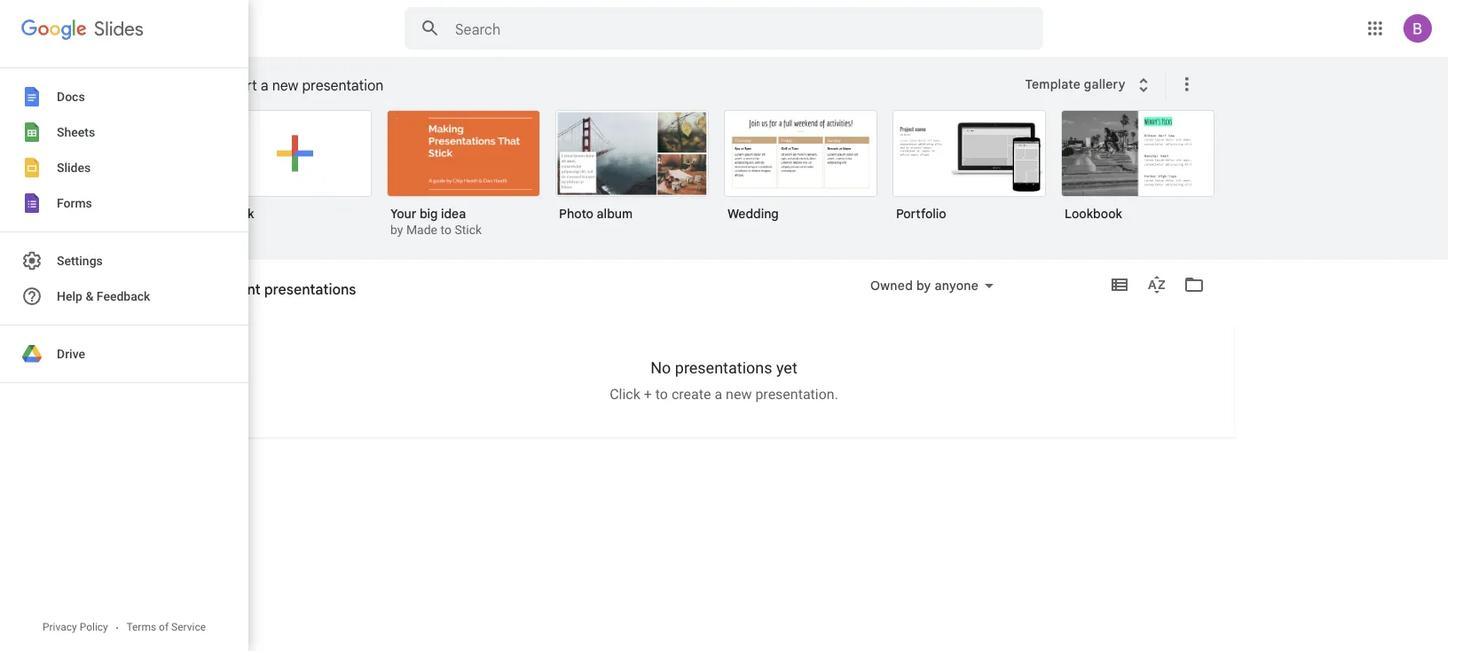 Task type: vqa. For each thing, say whether or not it's contained in the screenshot.
presentations
yes



Task type: describe. For each thing, give the bounding box(es) containing it.
anyone
[[935, 278, 979, 293]]

list box containing blank
[[218, 107, 1239, 261]]

recent presentations heading
[[214, 260, 356, 317]]

presentations inside the recent presentations heading
[[264, 281, 356, 298]]

presentation
[[302, 76, 384, 94]]

2 recent from the top
[[214, 288, 255, 303]]

presentations inside no presentations yet click + to create a new presentation.
[[675, 359, 773, 377]]

privacy
[[43, 621, 77, 633]]

photo
[[559, 206, 594, 221]]

policy
[[80, 621, 108, 633]]

big
[[420, 206, 438, 221]]

no
[[651, 359, 671, 377]]

settings
[[57, 254, 103, 268]]

your big idea by made to stick
[[391, 206, 482, 237]]

made
[[406, 223, 438, 237]]

forms
[[57, 196, 92, 211]]

album
[[597, 206, 633, 221]]

Search bar text field
[[455, 20, 1000, 38]]

owned
[[871, 278, 914, 293]]

&
[[86, 289, 94, 304]]

·
[[116, 621, 119, 636]]

privacy policy · terms of service
[[43, 621, 206, 636]]

of
[[159, 621, 169, 633]]

to for big
[[441, 223, 452, 237]]

+
[[644, 386, 652, 403]]

to for presentations
[[656, 386, 668, 403]]

no presentations yet click + to create a new presentation.
[[610, 359, 839, 403]]

click
[[610, 386, 641, 403]]

presentation.
[[756, 386, 839, 403]]

wedding
[[728, 206, 779, 221]]

start
[[225, 76, 257, 94]]

terms
[[126, 621, 156, 633]]

portfolio
[[897, 206, 947, 221]]

template gallery button
[[1014, 68, 1166, 100]]

a inside no presentations yet click + to create a new presentation.
[[715, 386, 723, 403]]

yet
[[777, 359, 798, 377]]

template
[[1026, 77, 1081, 92]]

a inside heading
[[261, 76, 269, 94]]

search image
[[413, 11, 448, 46]]

feedback
[[97, 289, 150, 304]]

by inside your big idea by made to stick
[[391, 223, 403, 237]]



Task type: locate. For each thing, give the bounding box(es) containing it.
1 horizontal spatial new
[[726, 386, 752, 403]]

1 recent from the top
[[214, 281, 261, 298]]

slides
[[94, 17, 144, 40], [99, 17, 149, 40], [57, 160, 91, 175]]

1 horizontal spatial to
[[656, 386, 668, 403]]

template gallery
[[1026, 77, 1126, 92]]

a
[[261, 76, 269, 94], [715, 386, 723, 403]]

0 horizontal spatial by
[[391, 223, 403, 237]]

1 recent presentations from the top
[[214, 281, 356, 298]]

gallery
[[1085, 77, 1126, 92]]

0 horizontal spatial new
[[272, 76, 299, 94]]

blank option
[[218, 110, 372, 234]]

wedding option
[[724, 110, 878, 234]]

new inside start a new presentation heading
[[272, 76, 299, 94]]

1 horizontal spatial a
[[715, 386, 723, 403]]

0 vertical spatial a
[[261, 76, 269, 94]]

create
[[672, 386, 711, 403]]

owned by anyone
[[871, 278, 979, 293]]

lookbook
[[1065, 206, 1123, 221]]

0 vertical spatial to
[[441, 223, 452, 237]]

by
[[391, 223, 403, 237], [917, 278, 932, 293]]

by inside dropdown button
[[917, 278, 932, 293]]

owned by anyone button
[[859, 275, 1006, 296]]

photo album
[[559, 206, 633, 221]]

new inside no presentations yet click + to create a new presentation.
[[726, 386, 752, 403]]

your big idea option
[[387, 110, 541, 240]]

1 horizontal spatial by
[[917, 278, 932, 293]]

lookbook option
[[1062, 110, 1215, 234]]

idea
[[441, 206, 466, 221]]

more actions. image
[[1173, 74, 1198, 95]]

your
[[391, 206, 417, 221]]

help
[[57, 289, 82, 304]]

photo album option
[[556, 110, 709, 234]]

recent presentations
[[214, 281, 356, 298], [214, 288, 338, 303]]

service
[[171, 621, 206, 633]]

0 horizontal spatial to
[[441, 223, 452, 237]]

recent
[[214, 281, 261, 298], [214, 288, 255, 303]]

start a new presentation
[[225, 76, 384, 94]]

to right +
[[656, 386, 668, 403]]

2 recent presentations from the top
[[214, 288, 338, 303]]

no presentations yet region
[[214, 359, 1235, 403]]

blank
[[222, 206, 254, 221]]

by right owned
[[917, 278, 932, 293]]

start a new presentation heading
[[225, 57, 1014, 114]]

new
[[272, 76, 299, 94], [726, 386, 752, 403]]

a right create
[[715, 386, 723, 403]]

new right create
[[726, 386, 752, 403]]

made to stick link
[[406, 223, 482, 237]]

by down your
[[391, 223, 403, 237]]

1 vertical spatial a
[[715, 386, 723, 403]]

stick
[[455, 223, 482, 237]]

sheets
[[57, 125, 95, 140]]

terms of service link
[[122, 621, 210, 636]]

slides menu
[[0, 0, 249, 652]]

presentations
[[264, 281, 356, 298], [258, 288, 338, 303], [675, 359, 773, 377]]

0 vertical spatial new
[[272, 76, 299, 94]]

recent inside heading
[[214, 281, 261, 298]]

portfolio option
[[893, 110, 1047, 234]]

None search field
[[405, 7, 1044, 50]]

drive
[[57, 347, 85, 362]]

1 vertical spatial by
[[917, 278, 932, 293]]

to
[[441, 223, 452, 237], [656, 386, 668, 403]]

to down idea
[[441, 223, 452, 237]]

a right start
[[261, 76, 269, 94]]

to inside your big idea by made to stick
[[441, 223, 452, 237]]

1 vertical spatial to
[[656, 386, 668, 403]]

0 horizontal spatial a
[[261, 76, 269, 94]]

slides link
[[21, 0, 144, 218], [57, 11, 149, 50]]

0 vertical spatial by
[[391, 223, 403, 237]]

docs
[[57, 89, 85, 104]]

list box
[[218, 107, 1239, 261]]

new right start
[[272, 76, 299, 94]]

help & feedback
[[57, 289, 150, 304]]

1 vertical spatial new
[[726, 386, 752, 403]]

to inside no presentations yet click + to create a new presentation.
[[656, 386, 668, 403]]

privacy policy link
[[38, 621, 113, 636]]



